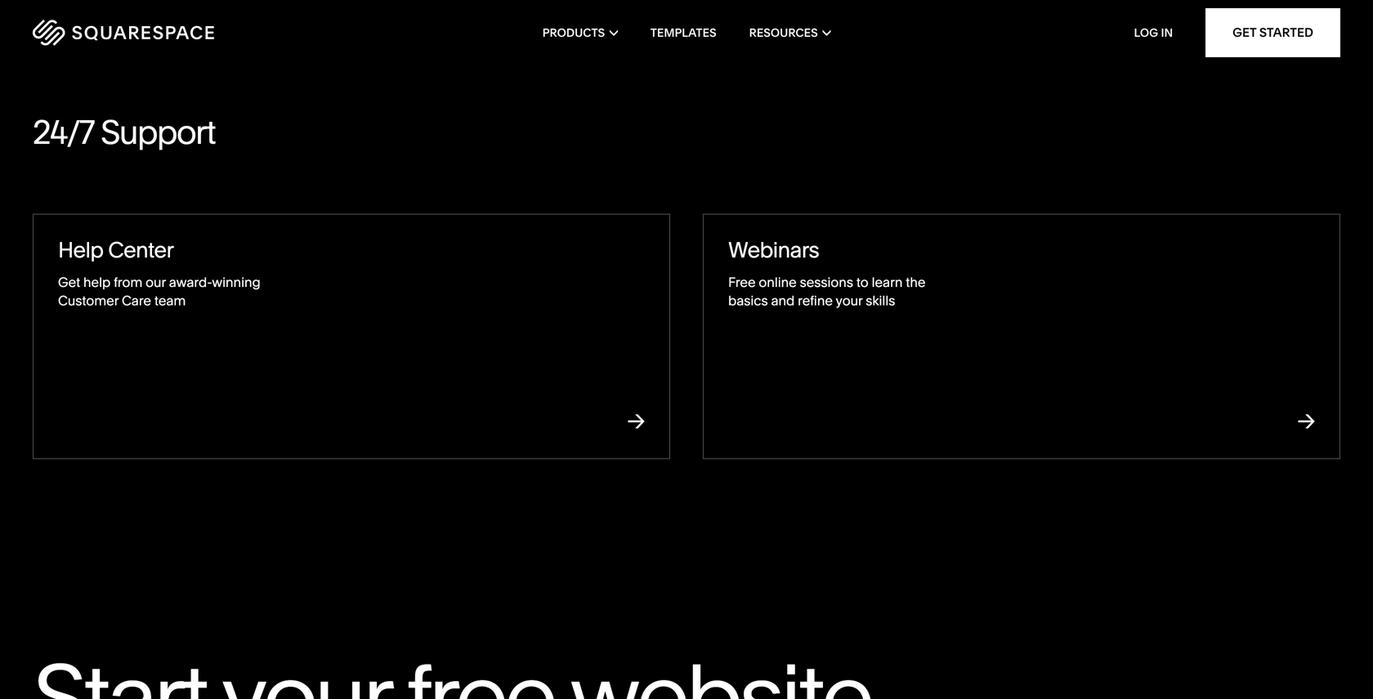 Task type: vqa. For each thing, say whether or not it's contained in the screenshot.
Media & Podcasts Templates ( 6 )'s &
no



Task type: describe. For each thing, give the bounding box(es) containing it.
webinars
[[729, 237, 820, 263]]

templates link
[[651, 0, 717, 65]]

to
[[857, 274, 869, 290]]

resources
[[750, 26, 818, 40]]

get for get help from our award-winning customer care team
[[58, 274, 80, 290]]

from
[[114, 274, 143, 290]]

24/7 support
[[33, 112, 215, 152]]

get help from our award-winning customer care team
[[58, 274, 261, 309]]

and
[[771, 293, 795, 309]]

log
[[1135, 26, 1159, 40]]

team
[[154, 293, 186, 309]]

resources button
[[750, 0, 831, 65]]

help
[[58, 237, 103, 263]]

products button
[[543, 0, 618, 65]]

help center
[[58, 237, 174, 263]]

sessions
[[800, 274, 854, 290]]

get for get started
[[1233, 25, 1257, 40]]

our
[[146, 274, 166, 290]]

online
[[759, 274, 797, 290]]

your
[[836, 293, 863, 309]]



Task type: locate. For each thing, give the bounding box(es) containing it.
get
[[1233, 25, 1257, 40], [58, 274, 80, 290]]

support
[[101, 112, 215, 152]]

free
[[729, 274, 756, 290]]

center
[[108, 237, 174, 263]]

refine
[[798, 293, 833, 309]]

the
[[906, 274, 926, 290]]

→ for help center
[[628, 408, 645, 434]]

get inside get help from our award-winning customer care team
[[58, 274, 80, 290]]

basics
[[729, 293, 768, 309]]

0 horizontal spatial get
[[58, 274, 80, 290]]

squarespace logo link
[[33, 20, 294, 46]]

log             in
[[1135, 26, 1174, 40]]

get started
[[1233, 25, 1314, 40]]

get up customer on the top
[[58, 274, 80, 290]]

24/7
[[33, 112, 94, 152]]

started
[[1260, 25, 1314, 40]]

winning
[[212, 274, 261, 290]]

award-
[[169, 274, 212, 290]]

customer
[[58, 293, 119, 309]]

→ for webinars
[[1298, 408, 1316, 434]]

0 vertical spatial get
[[1233, 25, 1257, 40]]

care
[[122, 293, 151, 309]]

squarespace logo image
[[33, 20, 214, 46]]

learn
[[872, 274, 903, 290]]

templates
[[651, 26, 717, 40]]

0 horizontal spatial →
[[628, 408, 645, 434]]

log             in link
[[1135, 26, 1174, 40]]

1 vertical spatial get
[[58, 274, 80, 290]]

get left started
[[1233, 25, 1257, 40]]

1 → from the left
[[628, 408, 645, 434]]

get started link
[[1206, 8, 1341, 57]]

1 horizontal spatial →
[[1298, 408, 1316, 434]]

products
[[543, 26, 605, 40]]

1 horizontal spatial get
[[1233, 25, 1257, 40]]

→
[[628, 408, 645, 434], [1298, 408, 1316, 434]]

help
[[83, 274, 111, 290]]

free online sessions to learn the basics and refine your skills
[[729, 274, 926, 309]]

in
[[1162, 26, 1174, 40]]

skills
[[866, 293, 896, 309]]

2 → from the left
[[1298, 408, 1316, 434]]



